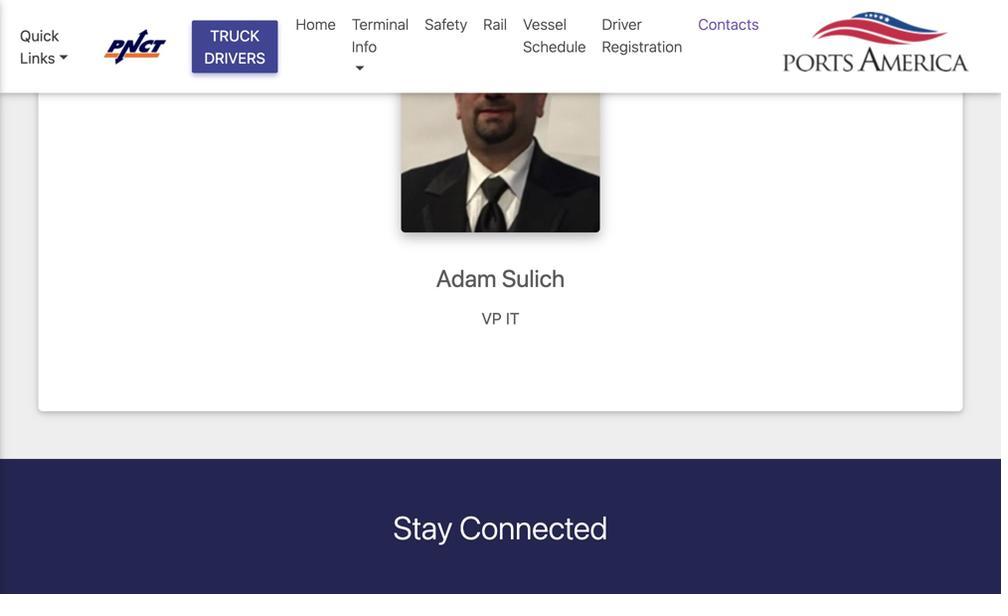 Task type: vqa. For each thing, say whether or not it's contained in the screenshot.
Links
yes



Task type: describe. For each thing, give the bounding box(es) containing it.
driver registration
[[602, 15, 683, 55]]

rail link
[[476, 5, 515, 43]]

stay connected
[[394, 509, 608, 547]]

connected
[[460, 509, 608, 547]]

registration
[[602, 38, 683, 55]]

adam sulich image
[[401, 4, 600, 233]]

vp
[[482, 309, 502, 328]]

safety link
[[417, 5, 476, 43]]

vp it
[[482, 309, 520, 328]]

adam sulich
[[436, 265, 565, 293]]

quick links
[[20, 27, 59, 66]]

quick
[[20, 27, 59, 44]]



Task type: locate. For each thing, give the bounding box(es) containing it.
stay
[[394, 509, 453, 547]]

adam
[[436, 265, 497, 293]]

it
[[506, 309, 520, 328]]

quick links link
[[20, 24, 85, 69]]

schedule
[[523, 38, 586, 55]]

vessel schedule link
[[515, 5, 594, 66]]

vessel
[[523, 15, 567, 33]]

driver registration link
[[594, 5, 691, 66]]

vessel schedule
[[523, 15, 586, 55]]

home
[[296, 15, 336, 33]]

safety
[[425, 15, 468, 33]]

rail
[[484, 15, 507, 33]]

contacts link
[[691, 5, 767, 43]]

sulich
[[502, 265, 565, 293]]

links
[[20, 49, 55, 66]]

driver
[[602, 15, 642, 33]]

home link
[[288, 5, 344, 43]]

contacts
[[699, 15, 759, 33]]



